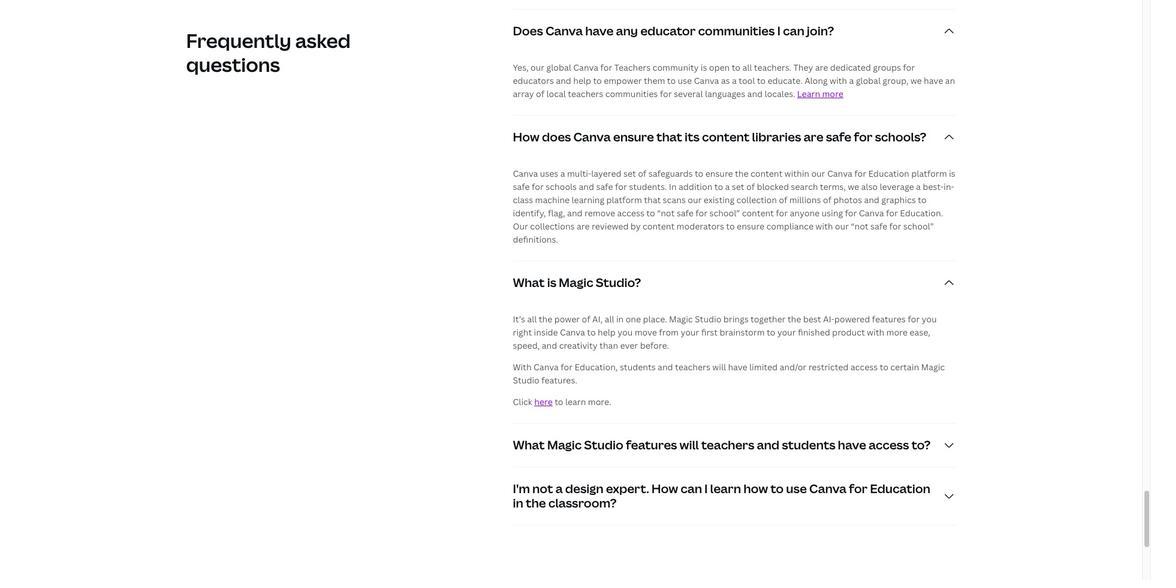 Task type: describe. For each thing, give the bounding box(es) containing it.
learn
[[798, 88, 821, 100]]

does
[[513, 23, 543, 39]]

more inside it's all the power of ai, all in one place. magic studio brings together the best ai-powered features for you right inside canva to help you move from your first brainstorm to your finished product with more ease, speed, and creativity than ever before.
[[887, 327, 908, 339]]

brainstorm
[[720, 327, 765, 339]]

along
[[805, 75, 828, 87]]

finished
[[798, 327, 831, 339]]

to left "empower"
[[593, 75, 602, 87]]

0 vertical spatial i
[[778, 23, 781, 39]]

limited
[[750, 362, 778, 373]]

together
[[751, 314, 786, 325]]

educator
[[641, 23, 696, 39]]

have inside with canva for education, students and teachers will have limited and/or restricted access to certain magic studio features.
[[728, 362, 748, 373]]

with
[[513, 362, 532, 373]]

0 horizontal spatial set
[[624, 168, 636, 180]]

how does canva ensure that its content libraries are safe for schools?
[[513, 129, 927, 145]]

graphics
[[882, 195, 916, 206]]

help inside yes, our global canva for teachers community is open to all teachers. they are dedicated groups for educators and help to empower them to use canva as a tool to educate. along with a global group, we have an array of local teachers communities for several languages and locales.
[[574, 75, 591, 87]]

ease,
[[910, 327, 931, 339]]

empower
[[604, 75, 642, 87]]

communities inside yes, our global canva for teachers community is open to all teachers. they are dedicated groups for educators and help to empower them to use canva as a tool to educate. along with a global group, we have an array of local teachers communities for several languages and locales.
[[606, 88, 658, 100]]

access inside with canva for education, students and teachers will have limited and/or restricted access to certain magic studio features.
[[851, 362, 878, 373]]

best-
[[923, 181, 944, 193]]

all inside yes, our global canva for teachers community is open to all teachers. they are dedicated groups for educators and help to empower them to use canva as a tool to educate. along with a global group, we have an array of local teachers communities for several languages and locales.
[[743, 62, 752, 73]]

our inside yes, our global canva for teachers community is open to all teachers. they are dedicated groups for educators and help to empower them to use canva as a tool to educate. along with a global group, we have an array of local teachers communities for several languages and locales.
[[531, 62, 545, 73]]

of up collection at the right top
[[747, 181, 755, 193]]

existing
[[704, 195, 735, 206]]

our up search
[[812, 168, 826, 180]]

that inside canva uses a multi-layered set of safeguards to ensure the content within our canva for education platform is safe for schools and safe for students. in addition to a set of blocked search terms, we also leverage a best-in- class machine learning platform that scans our existing collection of millions of photos and graphics to identify, flag, and remove access to "not safe for school" content for anyone using for canva for education. our collections are reviewed by content moderators to ensure compliance with our "not safe for school" definitions.
[[644, 195, 661, 206]]

for inside with canva for education, students and teachers will have limited and/or restricted access to certain magic studio features.
[[561, 362, 573, 373]]

and right flag,
[[567, 208, 583, 219]]

powered
[[835, 314, 870, 325]]

safe down the scans at the right top of page
[[677, 208, 694, 219]]

collections
[[530, 221, 575, 232]]

before.
[[640, 340, 669, 352]]

educators
[[513, 75, 554, 87]]

to down 'existing'
[[727, 221, 735, 232]]

power
[[555, 314, 580, 325]]

group,
[[883, 75, 909, 87]]

is inside canva uses a multi-layered set of safeguards to ensure the content within our canva for education platform is safe for schools and safe for students. in addition to a set of blocked search terms, we also leverage a best-in- class machine learning platform that scans our existing collection of millions of photos and graphics to identify, flag, and remove access to "not safe for school" content for anyone using for canva for education. our collections are reviewed by content moderators to ensure compliance with our "not safe for school" definitions.
[[949, 168, 956, 180]]

access inside 'dropdown button'
[[869, 438, 909, 454]]

use inside yes, our global canva for teachers community is open to all teachers. they are dedicated groups for educators and help to empower them to use canva as a tool to educate. along with a global group, we have an array of local teachers communities for several languages and locales.
[[678, 75, 692, 87]]

the inside i'm not a design expert. how can i learn how to use canva for education in the classroom?
[[526, 496, 546, 512]]

will inside with canva for education, students and teachers will have limited and/or restricted access to certain magic studio features.
[[713, 362, 726, 373]]

teachers
[[615, 62, 651, 73]]

0 horizontal spatial "not
[[657, 208, 675, 219]]

learn more
[[798, 88, 844, 100]]

0 horizontal spatial all
[[527, 314, 537, 325]]

ai-
[[823, 314, 835, 325]]

best
[[804, 314, 821, 325]]

education inside canva uses a multi-layered set of safeguards to ensure the content within our canva for education platform is safe for schools and safe for students. in addition to a set of blocked search terms, we also leverage a best-in- class machine learning platform that scans our existing collection of millions of photos and graphics to identify, flag, and remove access to "not safe for school" content for anyone using for canva for education. our collections are reviewed by content moderators to ensure compliance with our "not safe for school" definitions.
[[869, 168, 910, 180]]

array
[[513, 88, 534, 100]]

1 your from the left
[[681, 327, 700, 339]]

a inside i'm not a design expert. how can i learn how to use canva for education in the classroom?
[[556, 481, 563, 497]]

can inside i'm not a design expert. how can i learn how to use canva for education in the classroom?
[[681, 481, 702, 497]]

what magic studio features will teachers and students have access to? button
[[513, 424, 956, 467]]

yes,
[[513, 62, 529, 73]]

they
[[794, 62, 814, 73]]

teachers inside 'dropdown button'
[[702, 438, 755, 454]]

in inside i'm not a design expert. how can i learn how to use canva for education in the classroom?
[[513, 496, 524, 512]]

1 horizontal spatial all
[[605, 314, 614, 325]]

0 horizontal spatial you
[[618, 327, 633, 339]]

frequently
[[186, 28, 291, 53]]

have inside yes, our global canva for teachers community is open to all teachers. they are dedicated groups for educators and help to empower them to use canva as a tool to educate. along with a global group, we have an array of local teachers communities for several languages and locales.
[[924, 75, 944, 87]]

ensure inside dropdown button
[[613, 129, 654, 145]]

1 horizontal spatial platform
[[912, 168, 947, 180]]

and inside with canva for education, students and teachers will have limited and/or restricted access to certain magic studio features.
[[658, 362, 673, 373]]

place.
[[643, 314, 667, 325]]

asked
[[295, 28, 351, 53]]

we inside yes, our global canva for teachers community is open to all teachers. they are dedicated groups for educators and help to empower them to use canva as a tool to educate. along with a global group, we have an array of local teachers communities for several languages and locales.
[[911, 75, 922, 87]]

of up students.
[[638, 168, 647, 180]]

canva inside with canva for education, students and teachers will have limited and/or restricted access to certain magic studio features.
[[534, 362, 559, 373]]

to up education. at the top right
[[918, 195, 927, 206]]

safe up 'class'
[[513, 181, 530, 193]]

terms,
[[820, 181, 846, 193]]

and up the local
[[556, 75, 572, 87]]

millions
[[790, 195, 821, 206]]

to down ai,
[[587, 327, 596, 339]]

ai,
[[593, 314, 603, 325]]

canva inside i'm not a design expert. how can i learn how to use canva for education in the classroom?
[[810, 481, 847, 497]]

how
[[744, 481, 768, 497]]

can inside does canva have any educator communities i can join? dropdown button
[[783, 23, 805, 39]]

its
[[685, 129, 700, 145]]

are inside dropdown button
[[804, 129, 824, 145]]

of inside it's all the power of ai, all in one place. magic studio brings together the best ai-powered features for you right inside canva to help you move from your first brainstorm to your finished product with more ease, speed, and creativity than ever before.
[[582, 314, 591, 325]]

magic inside it's all the power of ai, all in one place. magic studio brings together the best ai-powered features for you right inside canva to help you move from your first brainstorm to your finished product with more ease, speed, and creativity than ever before.
[[669, 314, 693, 325]]

a left best-
[[916, 181, 921, 193]]

for inside i'm not a design expert. how can i learn how to use canva for education in the classroom?
[[849, 481, 868, 497]]

and down tool
[[748, 88, 763, 100]]

it's
[[513, 314, 525, 325]]

machine
[[535, 195, 570, 206]]

speed,
[[513, 340, 540, 352]]

of down blocked
[[779, 195, 788, 206]]

learn more link
[[798, 88, 844, 100]]

to right "here"
[[555, 397, 563, 408]]

students.
[[629, 181, 667, 193]]

of up using on the top right of the page
[[823, 195, 832, 206]]

any
[[616, 23, 638, 39]]

1 vertical spatial "not
[[851, 221, 869, 232]]

collection
[[737, 195, 777, 206]]

is inside dropdown button
[[547, 275, 557, 291]]

within
[[785, 168, 810, 180]]

the up inside on the bottom of the page
[[539, 314, 553, 325]]

moderators
[[677, 221, 725, 232]]

safe inside how does canva ensure that its content libraries are safe for schools? dropdown button
[[826, 129, 852, 145]]

0 vertical spatial global
[[547, 62, 572, 73]]

magic inside with canva for education, students and teachers will have limited and/or restricted access to certain magic studio features.
[[922, 362, 945, 373]]

blocked
[[757, 181, 789, 193]]

i'm
[[513, 481, 530, 497]]

expert.
[[606, 481, 649, 497]]

features.
[[542, 375, 578, 387]]

to right open
[[732, 62, 741, 73]]

our
[[513, 221, 528, 232]]

and down also
[[864, 195, 880, 206]]

in
[[669, 181, 677, 193]]

flag,
[[548, 208, 565, 219]]

1 vertical spatial set
[[732, 181, 745, 193]]

magic inside 'dropdown button'
[[547, 438, 582, 454]]

what is magic studio? button
[[513, 262, 956, 305]]

does canva have any educator communities i can join? button
[[513, 10, 956, 53]]

i inside i'm not a design expert. how can i learn how to use canva for education in the classroom?
[[705, 481, 708, 497]]

2 horizontal spatial ensure
[[737, 221, 765, 232]]

0 vertical spatial you
[[922, 314, 937, 325]]

magic inside dropdown button
[[559, 275, 594, 291]]

anyone
[[790, 208, 820, 219]]

to down the community
[[667, 75, 676, 87]]

the left best
[[788, 314, 802, 325]]

schools
[[546, 181, 577, 193]]

with inside canva uses a multi-layered set of safeguards to ensure the content within our canva for education platform is safe for schools and safe for students. in addition to a set of blocked search terms, we also leverage a best-in- class machine learning platform that scans our existing collection of millions of photos and graphics to identify, flag, and remove access to "not safe for school" content for anyone using for canva for education. our collections are reviewed by content moderators to ensure compliance with our "not safe for school" definitions.
[[816, 221, 833, 232]]

1 horizontal spatial ensure
[[706, 168, 733, 180]]

0 horizontal spatial how
[[513, 129, 540, 145]]

students inside with canva for education, students and teachers will have limited and/or restricted access to certain magic studio features.
[[620, 362, 656, 373]]

does
[[542, 129, 571, 145]]

studio inside with canva for education, students and teachers will have limited and/or restricted access to certain magic studio features.
[[513, 375, 540, 387]]

creativity
[[559, 340, 598, 352]]

leverage
[[880, 181, 914, 193]]

them
[[644, 75, 665, 87]]

to inside with canva for education, students and teachers will have limited and/or restricted access to certain magic studio features.
[[880, 362, 889, 373]]

click here to learn more.
[[513, 397, 611, 408]]

and inside 'dropdown button'
[[757, 438, 780, 454]]

click
[[513, 397, 533, 408]]

here
[[535, 397, 553, 408]]

studio?
[[596, 275, 641, 291]]



Task type: vqa. For each thing, say whether or not it's contained in the screenshot.
favorite
no



Task type: locate. For each thing, give the bounding box(es) containing it.
magic up power
[[559, 275, 594, 291]]

1 horizontal spatial global
[[856, 75, 881, 87]]

i
[[778, 23, 781, 39], [705, 481, 708, 497]]

0 horizontal spatial in
[[513, 496, 524, 512]]

what inside the "what is magic studio?" dropdown button
[[513, 275, 545, 291]]

teachers inside with canva for education, students and teachers will have limited and/or restricted access to certain magic studio features.
[[675, 362, 711, 373]]

our down using on the top right of the page
[[835, 221, 849, 232]]

how left does
[[513, 129, 540, 145]]

0 horizontal spatial students
[[620, 362, 656, 373]]

to right tool
[[757, 75, 766, 87]]

i'm not a design expert. how can i learn how to use canva for education in the classroom?
[[513, 481, 931, 512]]

to left certain
[[880, 362, 889, 373]]

local
[[547, 88, 566, 100]]

we
[[911, 75, 922, 87], [848, 181, 860, 193]]

0 horizontal spatial will
[[680, 438, 699, 454]]

1 vertical spatial studio
[[513, 375, 540, 387]]

features inside it's all the power of ai, all in one place. magic studio brings together the best ai-powered features for you right inside canva to help you move from your first brainstorm to your finished product with more ease, speed, and creativity than ever before.
[[872, 314, 906, 325]]

1 vertical spatial are
[[804, 129, 824, 145]]

0 horizontal spatial is
[[547, 275, 557, 291]]

help inside it's all the power of ai, all in one place. magic studio brings together the best ai-powered features for you right inside canva to help you move from your first brainstorm to your finished product with more ease, speed, and creativity than ever before.
[[598, 327, 616, 339]]

our
[[531, 62, 545, 73], [812, 168, 826, 180], [688, 195, 702, 206], [835, 221, 849, 232]]

content right by
[[643, 221, 675, 232]]

it's all the power of ai, all in one place. magic studio brings together the best ai-powered features for you right inside canva to help you move from your first brainstorm to your finished product with more ease, speed, and creativity than ever before.
[[513, 314, 937, 352]]

0 vertical spatial in
[[617, 314, 624, 325]]

our down addition
[[688, 195, 702, 206]]

teachers
[[568, 88, 604, 100], [675, 362, 711, 373], [702, 438, 755, 454]]

students inside what magic studio features will teachers and students have access to? 'dropdown button'
[[782, 438, 836, 454]]

to right how
[[771, 481, 784, 497]]

1 vertical spatial platform
[[607, 195, 642, 206]]

with canva for education, students and teachers will have limited and/or restricted access to certain magic studio features.
[[513, 362, 945, 387]]

your down together
[[778, 327, 796, 339]]

features
[[872, 314, 906, 325], [626, 438, 677, 454]]

by
[[631, 221, 641, 232]]

several
[[674, 88, 703, 100]]

1 vertical spatial global
[[856, 75, 881, 87]]

features right powered
[[872, 314, 906, 325]]

and down inside on the bottom of the page
[[542, 340, 557, 352]]

i up teachers.
[[778, 23, 781, 39]]

1 horizontal spatial use
[[786, 481, 807, 497]]

open
[[709, 62, 730, 73]]

a up 'existing'
[[725, 181, 730, 193]]

education,
[[575, 362, 618, 373]]

ensure up 'existing'
[[706, 168, 733, 180]]

in
[[617, 314, 624, 325], [513, 496, 524, 512]]

we up photos
[[848, 181, 860, 193]]

canva uses a multi-layered set of safeguards to ensure the content within our canva for education platform is safe for schools and safe for students. in addition to a set of blocked search terms, we also leverage a best-in- class machine learning platform that scans our existing collection of millions of photos and graphics to identify, flag, and remove access to "not safe for school" content for anyone using for canva for education. our collections are reviewed by content moderators to ensure compliance with our "not safe for school" definitions.
[[513, 168, 956, 246]]

0 horizontal spatial ensure
[[613, 129, 654, 145]]

0 vertical spatial use
[[678, 75, 692, 87]]

ever
[[620, 340, 638, 352]]

global up the local
[[547, 62, 572, 73]]

1 vertical spatial access
[[851, 362, 878, 373]]

2 vertical spatial with
[[867, 327, 885, 339]]

teachers inside yes, our global canva for teachers community is open to all teachers. they are dedicated groups for educators and help to empower them to use canva as a tool to educate. along with a global group, we have an array of local teachers communities for several languages and locales.
[[568, 88, 604, 100]]

are inside canva uses a multi-layered set of safeguards to ensure the content within our canva for education platform is safe for schools and safe for students. in addition to a set of blocked search terms, we also leverage a best-in- class machine learning platform that scans our existing collection of millions of photos and graphics to identify, flag, and remove access to "not safe for school" content for anyone using for canva for education. our collections are reviewed by content moderators to ensure compliance with our "not safe for school" definitions.
[[577, 221, 590, 232]]

1 vertical spatial features
[[626, 438, 677, 454]]

1 vertical spatial what
[[513, 438, 545, 454]]

use inside i'm not a design expert. how can i learn how to use canva for education in the classroom?
[[786, 481, 807, 497]]

features inside 'dropdown button'
[[626, 438, 677, 454]]

1 horizontal spatial communities
[[698, 23, 775, 39]]

1 vertical spatial students
[[782, 438, 836, 454]]

than
[[600, 340, 618, 352]]

1 horizontal spatial can
[[783, 23, 805, 39]]

to up 'existing'
[[715, 181, 723, 193]]

is up power
[[547, 275, 557, 291]]

1 vertical spatial teachers
[[675, 362, 711, 373]]

0 horizontal spatial learn
[[566, 397, 586, 408]]

ensure down collection at the right top
[[737, 221, 765, 232]]

school" down education. at the top right
[[904, 221, 934, 232]]

reviewed
[[592, 221, 629, 232]]

0 vertical spatial will
[[713, 362, 726, 373]]

does canva have any educator communities i can join?
[[513, 23, 835, 39]]

help up than
[[598, 327, 616, 339]]

0 vertical spatial communities
[[698, 23, 775, 39]]

platform
[[912, 168, 947, 180], [607, 195, 642, 206]]

0 vertical spatial education
[[869, 168, 910, 180]]

1 horizontal spatial studio
[[584, 438, 624, 454]]

brings
[[724, 314, 749, 325]]

what inside what magic studio features will teachers and students have access to? 'dropdown button'
[[513, 438, 545, 454]]

0 horizontal spatial platform
[[607, 195, 642, 206]]

studio inside it's all the power of ai, all in one place. magic studio brings together the best ai-powered features for you right inside canva to help you move from your first brainstorm to your finished product with more ease, speed, and creativity than ever before.
[[695, 314, 722, 325]]

magic right certain
[[922, 362, 945, 373]]

to down together
[[767, 327, 776, 339]]

will inside 'dropdown button'
[[680, 438, 699, 454]]

communities down "empower"
[[606, 88, 658, 100]]

safe down layered
[[596, 181, 613, 193]]

first
[[702, 327, 718, 339]]

studio down with
[[513, 375, 540, 387]]

learn inside i'm not a design expert. how can i learn how to use canva for education in the classroom?
[[711, 481, 741, 497]]

is inside yes, our global canva for teachers community is open to all teachers. they are dedicated groups for educators and help to empower them to use canva as a tool to educate. along with a global group, we have an array of local teachers communities for several languages and locales.
[[701, 62, 707, 73]]

1 horizontal spatial set
[[732, 181, 745, 193]]

platform up best-
[[912, 168, 947, 180]]

education down to?
[[870, 481, 931, 497]]

help left "empower"
[[574, 75, 591, 87]]

in-
[[944, 181, 955, 193]]

0 vertical spatial can
[[783, 23, 805, 39]]

1 horizontal spatial school"
[[904, 221, 934, 232]]

community
[[653, 62, 699, 73]]

with down powered
[[867, 327, 885, 339]]

2 horizontal spatial is
[[949, 168, 956, 180]]

studio up first at the right
[[695, 314, 722, 325]]

0 horizontal spatial communities
[[606, 88, 658, 100]]

are inside yes, our global canva for teachers community is open to all teachers. they are dedicated groups for educators and help to empower them to use canva as a tool to educate. along with a global group, we have an array of local teachers communities for several languages and locales.
[[816, 62, 829, 73]]

uses
[[540, 168, 559, 180]]

platform down students.
[[607, 195, 642, 206]]

2 horizontal spatial studio
[[695, 314, 722, 325]]

the inside canva uses a multi-layered set of safeguards to ensure the content within our canva for education platform is safe for schools and safe for students. in addition to a set of blocked search terms, we also leverage a best-in- class machine learning platform that scans our existing collection of millions of photos and graphics to identify, flag, and remove access to "not safe for school" content for anyone using for canva for education. our collections are reviewed by content moderators to ensure compliance with our "not safe for school" definitions.
[[735, 168, 749, 180]]

the up collection at the right top
[[735, 168, 749, 180]]

have
[[586, 23, 614, 39], [924, 75, 944, 87], [728, 362, 748, 373], [838, 438, 867, 454]]

more down along
[[823, 88, 844, 100]]

"not down photos
[[851, 221, 869, 232]]

what down "click"
[[513, 438, 545, 454]]

1 vertical spatial communities
[[606, 88, 658, 100]]

1 horizontal spatial learn
[[711, 481, 741, 497]]

addition
[[679, 181, 713, 193]]

all right it's
[[527, 314, 537, 325]]

classroom?
[[549, 496, 617, 512]]

0 vertical spatial set
[[624, 168, 636, 180]]

as
[[721, 75, 730, 87]]

magic
[[559, 275, 594, 291], [669, 314, 693, 325], [922, 362, 945, 373], [547, 438, 582, 454]]

search
[[791, 181, 818, 193]]

1 vertical spatial learn
[[711, 481, 741, 497]]

0 horizontal spatial studio
[[513, 375, 540, 387]]

global down dedicated
[[856, 75, 881, 87]]

a right as
[[732, 75, 737, 87]]

what for what is magic studio?
[[513, 275, 545, 291]]

set
[[624, 168, 636, 180], [732, 181, 745, 193]]

safe down the learn more
[[826, 129, 852, 145]]

can left join?
[[783, 23, 805, 39]]

with inside it's all the power of ai, all in one place. magic studio brings together the best ai-powered features for you right inside canva to help you move from your first brainstorm to your finished product with more ease, speed, and creativity than ever before.
[[867, 327, 885, 339]]

0 horizontal spatial school"
[[710, 208, 740, 219]]

locales.
[[765, 88, 796, 100]]

what for what magic studio features will teachers and students have access to?
[[513, 438, 545, 454]]

teachers down first at the right
[[675, 362, 711, 373]]

how right "expert."
[[652, 481, 678, 497]]

1 vertical spatial school"
[[904, 221, 934, 232]]

frequently asked questions
[[186, 28, 351, 77]]

0 vertical spatial that
[[657, 129, 683, 145]]

to?
[[912, 438, 931, 454]]

content inside dropdown button
[[702, 129, 750, 145]]

will
[[713, 362, 726, 373], [680, 438, 699, 454]]

for inside it's all the power of ai, all in one place. magic studio brings together the best ai-powered features for you right inside canva to help you move from your first brainstorm to your finished product with more ease, speed, and creativity than ever before.
[[908, 314, 920, 325]]

of inside yes, our global canva for teachers community is open to all teachers. they are dedicated groups for educators and help to empower them to use canva as a tool to educate. along with a global group, we have an array of local teachers communities for several languages and locales.
[[536, 88, 545, 100]]

0 vertical spatial help
[[574, 75, 591, 87]]

1 what from the top
[[513, 275, 545, 291]]

1 horizontal spatial features
[[872, 314, 906, 325]]

1 vertical spatial more
[[887, 327, 908, 339]]

0 horizontal spatial help
[[574, 75, 591, 87]]

design
[[565, 481, 604, 497]]

more left "ease,"
[[887, 327, 908, 339]]

move
[[635, 327, 657, 339]]

with down dedicated
[[830, 75, 848, 87]]

to
[[732, 62, 741, 73], [593, 75, 602, 87], [667, 75, 676, 87], [757, 75, 766, 87], [695, 168, 704, 180], [715, 181, 723, 193], [918, 195, 927, 206], [647, 208, 655, 219], [727, 221, 735, 232], [587, 327, 596, 339], [767, 327, 776, 339], [880, 362, 889, 373], [555, 397, 563, 408], [771, 481, 784, 497]]

0 horizontal spatial features
[[626, 438, 677, 454]]

education up leverage
[[869, 168, 910, 180]]

2 what from the top
[[513, 438, 545, 454]]

what
[[513, 275, 545, 291], [513, 438, 545, 454]]

what is magic studio?
[[513, 275, 641, 291]]

help
[[574, 75, 591, 87], [598, 327, 616, 339]]

0 vertical spatial studio
[[695, 314, 722, 325]]

1 vertical spatial i
[[705, 481, 708, 497]]

how inside i'm not a design expert. how can i learn how to use canva for education in the classroom?
[[652, 481, 678, 497]]

that inside dropdown button
[[657, 129, 683, 145]]

access inside canva uses a multi-layered set of safeguards to ensure the content within our canva for education platform is safe for schools and safe for students. in addition to a set of blocked search terms, we also leverage a best-in- class machine learning platform that scans our existing collection of millions of photos and graphics to identify, flag, and remove access to "not safe for school" content for anyone using for canva for education. our collections are reviewed by content moderators to ensure compliance with our "not safe for school" definitions.
[[617, 208, 645, 219]]

0 horizontal spatial i
[[705, 481, 708, 497]]

in left not on the left bottom of page
[[513, 496, 524, 512]]

have inside dropdown button
[[586, 23, 614, 39]]

2 vertical spatial is
[[547, 275, 557, 291]]

learn
[[566, 397, 586, 408], [711, 481, 741, 497]]

1 horizontal spatial how
[[652, 481, 678, 497]]

more.
[[588, 397, 611, 408]]

educate.
[[768, 75, 803, 87]]

0 vertical spatial school"
[[710, 208, 740, 219]]

can down what magic studio features will teachers and students have access to?
[[681, 481, 702, 497]]

remove
[[585, 208, 615, 219]]

access right restricted
[[851, 362, 878, 373]]

with down using on the top right of the page
[[816, 221, 833, 232]]

have inside 'dropdown button'
[[838, 438, 867, 454]]

1 horizontal spatial help
[[598, 327, 616, 339]]

in inside it's all the power of ai, all in one place. magic studio brings together the best ai-powered features for you right inside canva to help you move from your first brainstorm to your finished product with more ease, speed, and creativity than ever before.
[[617, 314, 624, 325]]

education inside i'm not a design expert. how can i learn how to use canva for education in the classroom?
[[870, 481, 931, 497]]

scans
[[663, 195, 686, 206]]

1 vertical spatial can
[[681, 481, 702, 497]]

to up addition
[[695, 168, 704, 180]]

ensure up layered
[[613, 129, 654, 145]]

and down before.
[[658, 362, 673, 373]]

2 vertical spatial are
[[577, 221, 590, 232]]

studio down more.
[[584, 438, 624, 454]]

1 horizontal spatial more
[[887, 327, 908, 339]]

studio
[[695, 314, 722, 325], [513, 375, 540, 387], [584, 438, 624, 454]]

canva
[[546, 23, 583, 39], [574, 62, 599, 73], [694, 75, 719, 87], [574, 129, 611, 145], [513, 168, 538, 180], [828, 168, 853, 180], [859, 208, 884, 219], [560, 327, 585, 339], [534, 362, 559, 373], [810, 481, 847, 497]]

use up several
[[678, 75, 692, 87]]

is left open
[[701, 62, 707, 73]]

you
[[922, 314, 937, 325], [618, 327, 633, 339]]

to down students.
[[647, 208, 655, 219]]

0 vertical spatial "not
[[657, 208, 675, 219]]

0 horizontal spatial your
[[681, 327, 700, 339]]

access left to?
[[869, 438, 909, 454]]

teachers.
[[754, 62, 792, 73]]

schools?
[[875, 129, 927, 145]]

communities inside dropdown button
[[698, 23, 775, 39]]

0 vertical spatial more
[[823, 88, 844, 100]]

are
[[816, 62, 829, 73], [804, 129, 824, 145], [577, 221, 590, 232]]

identify,
[[513, 208, 546, 219]]

and up how
[[757, 438, 780, 454]]

1 vertical spatial help
[[598, 327, 616, 339]]

1 horizontal spatial is
[[701, 62, 707, 73]]

is
[[701, 62, 707, 73], [949, 168, 956, 180], [547, 275, 557, 291]]

studio inside 'dropdown button'
[[584, 438, 624, 454]]

1 vertical spatial you
[[618, 327, 633, 339]]

not
[[533, 481, 553, 497]]

1 horizontal spatial you
[[922, 314, 937, 325]]

0 vertical spatial students
[[620, 362, 656, 373]]

a up schools
[[561, 168, 565, 180]]

content up blocked
[[751, 168, 783, 180]]

an
[[946, 75, 956, 87]]

0 vertical spatial features
[[872, 314, 906, 325]]

0 vertical spatial teachers
[[568, 88, 604, 100]]

1 vertical spatial with
[[816, 221, 833, 232]]

and up "learning"
[[579, 181, 594, 193]]

0 horizontal spatial can
[[681, 481, 702, 497]]

of down educators
[[536, 88, 545, 100]]

our up educators
[[531, 62, 545, 73]]

2 your from the left
[[778, 327, 796, 339]]

1 vertical spatial we
[[848, 181, 860, 193]]

0 vertical spatial we
[[911, 75, 922, 87]]

with inside yes, our global canva for teachers community is open to all teachers. they are dedicated groups for educators and help to empower them to use canva as a tool to educate. along with a global group, we have an array of local teachers communities for several languages and locales.
[[830, 75, 848, 87]]

a right not on the left bottom of page
[[556, 481, 563, 497]]

a down dedicated
[[850, 75, 854, 87]]

multi-
[[567, 168, 592, 180]]

communities
[[698, 23, 775, 39], [606, 88, 658, 100]]

the left "classroom?"
[[526, 496, 546, 512]]

0 vertical spatial access
[[617, 208, 645, 219]]

features up "expert."
[[626, 438, 677, 454]]

certain
[[891, 362, 920, 373]]

more
[[823, 88, 844, 100], [887, 327, 908, 339]]

0 horizontal spatial global
[[547, 62, 572, 73]]

dedicated
[[831, 62, 871, 73]]

safeguards
[[649, 168, 693, 180]]

1 vertical spatial ensure
[[706, 168, 733, 180]]

inside
[[534, 327, 558, 339]]

global
[[547, 62, 572, 73], [856, 75, 881, 87]]

layered
[[592, 168, 622, 180]]

is up in-
[[949, 168, 956, 180]]

"not down the scans at the right top of page
[[657, 208, 675, 219]]

1 vertical spatial will
[[680, 438, 699, 454]]

magic up from
[[669, 314, 693, 325]]

using
[[822, 208, 843, 219]]

2 horizontal spatial all
[[743, 62, 752, 73]]

what up it's
[[513, 275, 545, 291]]

teachers up i'm not a design expert. how can i learn how to use canva for education in the classroom?
[[702, 438, 755, 454]]

and inside it's all the power of ai, all in one place. magic studio brings together the best ai-powered features for you right inside canva to help you move from your first brainstorm to your finished product with more ease, speed, and creativity than ever before.
[[542, 340, 557, 352]]

safe down graphics
[[871, 221, 888, 232]]

1 horizontal spatial will
[[713, 362, 726, 373]]

also
[[862, 181, 878, 193]]

your left first at the right
[[681, 327, 700, 339]]

2 vertical spatial access
[[869, 438, 909, 454]]

content down collection at the right top
[[742, 208, 774, 219]]

all
[[743, 62, 752, 73], [527, 314, 537, 325], [605, 314, 614, 325]]

0 vertical spatial learn
[[566, 397, 586, 408]]

1 vertical spatial use
[[786, 481, 807, 497]]

in left one
[[617, 314, 624, 325]]

you up ever
[[618, 327, 633, 339]]

0 vertical spatial platform
[[912, 168, 947, 180]]

learn left more.
[[566, 397, 586, 408]]

we inside canva uses a multi-layered set of safeguards to ensure the content within our canva for education platform is safe for schools and safe for students. in addition to a set of blocked search terms, we also leverage a best-in- class machine learning platform that scans our existing collection of millions of photos and graphics to identify, flag, and remove access to "not safe for school" content for anyone using for canva for education. our collections are reviewed by content moderators to ensure compliance with our "not safe for school" definitions.
[[848, 181, 860, 193]]

groups
[[873, 62, 901, 73]]

all up tool
[[743, 62, 752, 73]]

1 vertical spatial education
[[870, 481, 931, 497]]

photos
[[834, 195, 862, 206]]

of left ai,
[[582, 314, 591, 325]]

0 vertical spatial ensure
[[613, 129, 654, 145]]

2 vertical spatial ensure
[[737, 221, 765, 232]]

0 vertical spatial with
[[830, 75, 848, 87]]

we right the group, at top
[[911, 75, 922, 87]]

2 vertical spatial studio
[[584, 438, 624, 454]]

0 horizontal spatial more
[[823, 88, 844, 100]]

canva inside it's all the power of ai, all in one place. magic studio brings together the best ai-powered features for you right inside canva to help you move from your first brainstorm to your finished product with more ease, speed, and creativity than ever before.
[[560, 327, 585, 339]]

safe
[[826, 129, 852, 145], [513, 181, 530, 193], [596, 181, 613, 193], [677, 208, 694, 219], [871, 221, 888, 232]]

learn left how
[[711, 481, 741, 497]]

to inside i'm not a design expert. how can i learn how to use canva for education in the classroom?
[[771, 481, 784, 497]]

1 horizontal spatial "not
[[851, 221, 869, 232]]

1 vertical spatial in
[[513, 496, 524, 512]]



